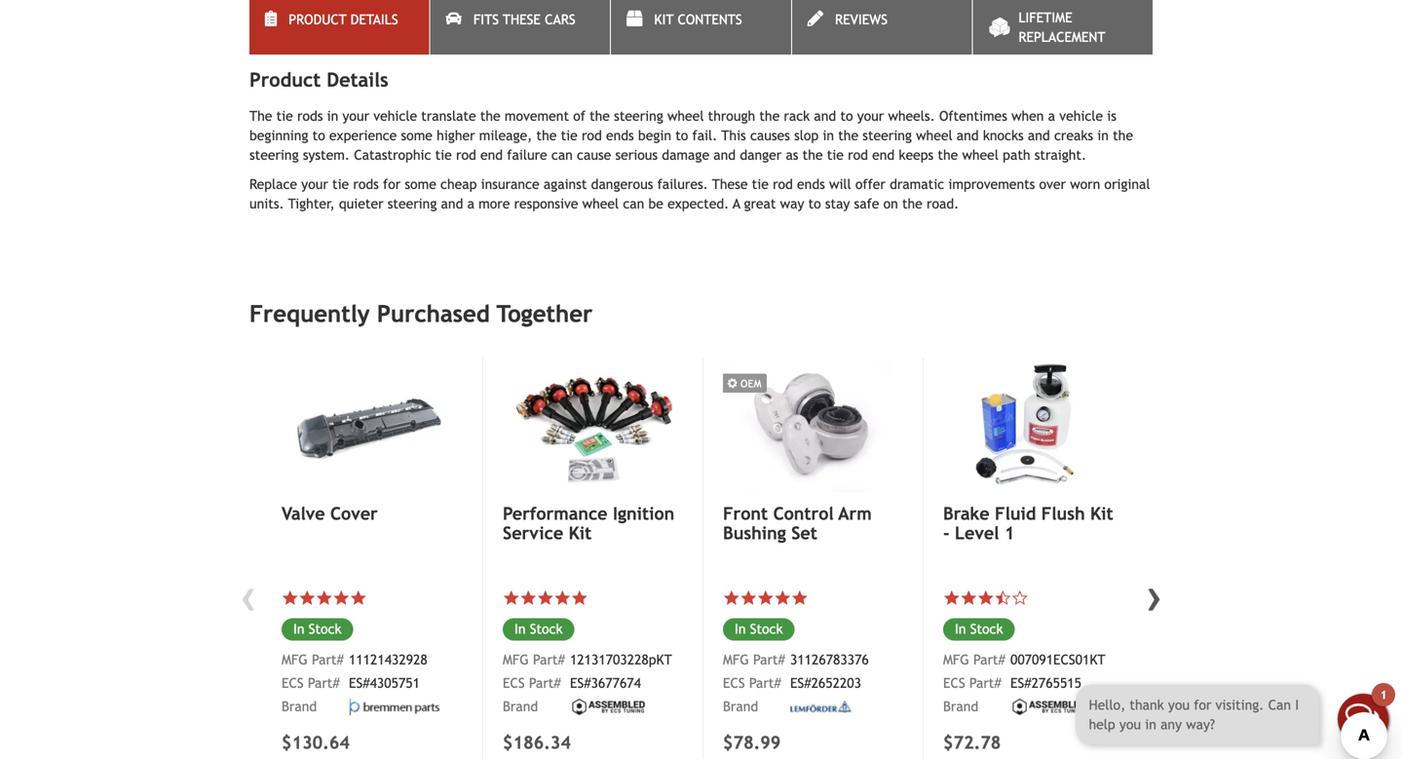 Task type: vqa. For each thing, say whether or not it's contained in the screenshot.


Task type: locate. For each thing, give the bounding box(es) containing it.
stock down half star icon
[[970, 621, 1003, 637]]

ends up serious
[[606, 128, 634, 143]]

steering
[[614, 108, 663, 124], [863, 128, 912, 143], [249, 147, 299, 163], [388, 196, 437, 212]]

ecs inside the mfg part# 12131703228pkt ecs part# es#3677674 brand
[[503, 675, 525, 691]]

brand for $78.99
[[723, 699, 758, 714]]

your up experience
[[343, 108, 369, 124]]

wheels.
[[888, 108, 935, 124]]

mfg inside the mfg part# 12131703228pkt ecs part# es#3677674 brand
[[503, 652, 529, 668]]

product details
[[289, 12, 398, 27], [249, 68, 388, 91]]

a
[[733, 196, 740, 212]]

rod up way
[[773, 177, 793, 192]]

kit right flush
[[1090, 503, 1113, 524]]

and inside replace your tie rods for some cheap insurance against dangerous failures. these tie rod ends will offer dramatic improvements over worn original units. tighter, quieter steering and a more responsive wheel can be expected. a great way to stay safe on the road.
[[441, 196, 463, 212]]

lifetime replacement
[[1019, 10, 1105, 45]]

mfg
[[282, 652, 308, 668], [503, 652, 529, 668], [723, 652, 749, 668], [943, 652, 969, 668]]

part#
[[312, 652, 344, 668], [533, 652, 565, 668], [753, 652, 785, 668], [973, 652, 1005, 668], [308, 675, 340, 691], [529, 675, 561, 691], [749, 675, 781, 691], [969, 675, 1001, 691]]

the down dramatic
[[902, 196, 923, 212]]

6 star image from the left
[[554, 589, 571, 606]]

the up mileage,
[[480, 108, 501, 124]]

tie
[[276, 108, 293, 124], [561, 128, 578, 143], [435, 147, 452, 163], [827, 147, 844, 163], [332, 177, 349, 192], [752, 177, 769, 192]]

2 stock from the left
[[530, 621, 563, 637]]

brake fluid flush kit - level 1 image
[[943, 358, 1122, 492]]

the inside replace your tie rods for some cheap insurance against dangerous failures. these tie rod ends will offer dramatic improvements over worn original units. tighter, quieter steering and a more responsive wheel can be expected. a great way to stay safe on the road.
[[902, 196, 923, 212]]

together
[[497, 300, 593, 328]]

end up offer
[[872, 147, 895, 163]]

path
[[1003, 147, 1030, 163]]

some right for
[[405, 177, 436, 192]]

rods inside replace your tie rods for some cheap insurance against dangerous failures. these tie rod ends will offer dramatic improvements over worn original units. tighter, quieter steering and a more responsive wheel can be expected. a great way to stay safe on the road.
[[353, 177, 379, 192]]

a inside the tie rods in your vehicle translate the movement of the steering wheel through the rack and to your wheels. oftentimes when a vehicle is beginning to experience some higher mileage, the tie rod ends begin to fail. this causes slop in the steering wheel and knocks and creaks in the steering system. catastrophic tie rod end failure can cause serious damage and danger as the tie rod end keeps the wheel path straight.
[[1048, 108, 1055, 124]]

in up mfg part# 31126783376 ecs part# es#2652203 brand
[[735, 621, 746, 637]]

es#2765515
[[1010, 675, 1082, 691]]

brand inside the mfg part# 12131703228pkt ecs part# es#3677674 brand
[[503, 699, 538, 714]]

ecs up $186.34
[[503, 675, 525, 691]]

your
[[343, 108, 369, 124], [857, 108, 884, 124], [301, 177, 328, 192]]

ecs inside the mfg part# 007091ecs01kt ecs part# es#2765515 brand
[[943, 675, 965, 691]]

knocks
[[983, 128, 1024, 143]]

rod up 'cause'
[[582, 128, 602, 143]]

bremmen parts image
[[349, 699, 446, 715]]

part# left 12131703228pkt
[[533, 652, 565, 668]]

these right fits
[[503, 12, 541, 27]]

1 horizontal spatial end
[[872, 147, 895, 163]]

the tie rods in your vehicle translate the movement of the steering wheel through the rack and to your wheels. oftentimes when a vehicle is beginning to experience some higher mileage, the tie rod ends begin to fail. this causes slop in the steering wheel and knocks and creaks in the steering system. catastrophic tie rod end failure can cause serious damage and danger as the tie rod end keeps the wheel path straight.
[[249, 108, 1133, 163]]

slop
[[794, 128, 819, 143]]

end
[[480, 147, 503, 163], [872, 147, 895, 163]]

in stock for valve cover
[[293, 621, 342, 637]]

0 vertical spatial product details
[[289, 12, 398, 27]]

control
[[773, 503, 834, 524]]

your up tighter,
[[301, 177, 328, 192]]

1 vertical spatial these
[[712, 177, 748, 192]]

mfg up $186.34
[[503, 652, 529, 668]]

these up a
[[712, 177, 748, 192]]

mfg up $130.64
[[282, 652, 308, 668]]

3 stock from the left
[[750, 621, 783, 637]]

star image
[[299, 589, 316, 606], [316, 589, 333, 606], [333, 589, 350, 606], [503, 589, 520, 606], [537, 589, 554, 606], [554, 589, 571, 606], [723, 589, 740, 606], [791, 589, 808, 606], [943, 589, 960, 606]]

your left wheels.
[[857, 108, 884, 124]]

assembled by ecs image
[[570, 697, 648, 717], [1010, 697, 1088, 717]]

kit right service
[[569, 523, 592, 543]]

in for valve cover
[[293, 621, 305, 637]]

product
[[289, 12, 347, 27], [249, 68, 321, 91]]

the
[[480, 108, 501, 124], [590, 108, 610, 124], [759, 108, 780, 124], [536, 128, 557, 143], [838, 128, 859, 143], [1113, 128, 1133, 143], [803, 147, 823, 163], [938, 147, 958, 163], [902, 196, 923, 212]]

0 horizontal spatial vehicle
[[373, 108, 417, 124]]

in down the is
[[1097, 128, 1109, 143]]

ecs for $72.78
[[943, 675, 965, 691]]

stock up the mfg part# 12131703228pkt ecs part# es#3677674 brand
[[530, 621, 563, 637]]

1 brand from the left
[[282, 699, 317, 714]]

1 mfg from the left
[[282, 652, 308, 668]]

1 horizontal spatial kit
[[654, 12, 674, 27]]

2 star image from the left
[[350, 589, 367, 606]]

valve cover link
[[282, 503, 461, 524]]

star image
[[282, 589, 299, 606], [350, 589, 367, 606], [520, 589, 537, 606], [571, 589, 588, 606], [740, 589, 757, 606], [757, 589, 774, 606], [774, 589, 791, 606], [960, 589, 977, 606], [977, 589, 994, 606]]

0 horizontal spatial assembled by ecs image
[[570, 697, 648, 717]]

some
[[401, 128, 433, 143], [405, 177, 436, 192]]

stock up mfg part# 11121432928 ecs part# es#4305751 brand
[[309, 621, 342, 637]]

in stock up mfg part# 31126783376 ecs part# es#2652203 brand
[[735, 621, 783, 637]]

brand up $130.64
[[282, 699, 317, 714]]

2 brand from the left
[[503, 699, 538, 714]]

rods
[[297, 108, 323, 124], [353, 177, 379, 192]]

assembled by ecs image down the es#2765515 on the right of the page
[[1010, 697, 1088, 717]]

these inside replace your tie rods for some cheap insurance against dangerous failures. these tie rod ends will offer dramatic improvements over worn original units. tighter, quieter steering and a more responsive wheel can be expected. a great way to stay safe on the road.
[[712, 177, 748, 192]]

can left be
[[623, 196, 644, 212]]

1 vertical spatial ends
[[797, 177, 825, 192]]

1 stock from the left
[[309, 621, 342, 637]]

half star image
[[994, 589, 1011, 606]]

0 horizontal spatial can
[[551, 147, 573, 163]]

to right way
[[808, 196, 821, 212]]

vehicle
[[373, 108, 417, 124], [1059, 108, 1103, 124]]

4 ecs from the left
[[943, 675, 965, 691]]

wheel up keeps
[[916, 128, 953, 143]]

steering up begin
[[614, 108, 663, 124]]

11121432928
[[349, 652, 428, 668]]

0 vertical spatial rods
[[297, 108, 323, 124]]

and down when
[[1028, 128, 1050, 143]]

arm
[[839, 503, 872, 524]]

can
[[551, 147, 573, 163], [623, 196, 644, 212]]

4 stock from the left
[[970, 621, 1003, 637]]

wheel down knocks
[[962, 147, 999, 163]]

part# up $130.64
[[308, 675, 340, 691]]

1 horizontal spatial in
[[823, 128, 834, 143]]

3 ecs from the left
[[723, 675, 745, 691]]

flush
[[1041, 503, 1085, 524]]

of
[[573, 108, 586, 124]]

tighter,
[[288, 196, 335, 212]]

1 vertical spatial product
[[249, 68, 321, 91]]

ecs for $130.64
[[282, 675, 304, 691]]

0 vertical spatial a
[[1048, 108, 1055, 124]]

1 horizontal spatial a
[[1048, 108, 1055, 124]]

brand up $72.78
[[943, 699, 978, 714]]

ends up way
[[797, 177, 825, 192]]

ecs up $72.78
[[943, 675, 965, 691]]

rod up offer
[[848, 147, 868, 163]]

1 vertical spatial rods
[[353, 177, 379, 192]]

can inside the tie rods in your vehicle translate the movement of the steering wheel through the rack and to your wheels. oftentimes when a vehicle is beginning to experience some higher mileage, the tie rod ends begin to fail. this causes slop in the steering wheel and knocks and creaks in the steering system. catastrophic tie rod end failure can cause serious damage and danger as the tie rod end keeps the wheel path straight.
[[551, 147, 573, 163]]

stock up mfg part# 31126783376 ecs part# es#2652203 brand
[[750, 621, 783, 637]]

these
[[503, 12, 541, 27], [712, 177, 748, 192]]

mfg up '$78.99'
[[723, 652, 749, 668]]

2 star image from the left
[[316, 589, 333, 606]]

and down 'cheap'
[[441, 196, 463, 212]]

end down mileage,
[[480, 147, 503, 163]]

damage
[[662, 147, 709, 163]]

kit inside performance ignition service kit
[[569, 523, 592, 543]]

1 star image from the left
[[282, 589, 299, 606]]

keeps
[[899, 147, 934, 163]]

1 in stock from the left
[[293, 621, 342, 637]]

0 horizontal spatial your
[[301, 177, 328, 192]]

lemforder image
[[790, 701, 852, 713]]

some inside replace your tie rods for some cheap insurance against dangerous failures. these tie rod ends will offer dramatic improvements over worn original units. tighter, quieter steering and a more responsive wheel can be expected. a great way to stay safe on the road.
[[405, 177, 436, 192]]

worn
[[1070, 177, 1100, 192]]

2 horizontal spatial kit
[[1090, 503, 1113, 524]]

1 horizontal spatial rods
[[353, 177, 379, 192]]

in stock down half star icon
[[955, 621, 1003, 637]]

0 horizontal spatial end
[[480, 147, 503, 163]]

a
[[1048, 108, 1055, 124], [467, 196, 474, 212]]

in up the mfg part# 12131703228pkt ecs part# es#3677674 brand
[[514, 621, 526, 637]]

1 vertical spatial some
[[405, 177, 436, 192]]

8 star image from the left
[[791, 589, 808, 606]]

4 star image from the left
[[503, 589, 520, 606]]

cars
[[545, 12, 576, 27]]

mfg inside mfg part# 31126783376 ecs part# es#2652203 brand
[[723, 652, 749, 668]]

2 horizontal spatial in
[[1097, 128, 1109, 143]]

ecs inside mfg part# 11121432928 ecs part# es#4305751 brand
[[282, 675, 304, 691]]

0 vertical spatial ends
[[606, 128, 634, 143]]

contents
[[678, 12, 742, 27]]

7 star image from the left
[[723, 589, 740, 606]]

in up the mfg part# 007091ecs01kt ecs part# es#2765515 brand
[[955, 621, 966, 637]]

$72.78
[[943, 732, 1001, 753]]

mfg up $72.78
[[943, 652, 969, 668]]

4 mfg from the left
[[943, 652, 969, 668]]

kit for brake fluid flush kit - level 1
[[1090, 503, 1113, 524]]

1 horizontal spatial assembled by ecs image
[[1010, 697, 1088, 717]]

0 vertical spatial can
[[551, 147, 573, 163]]

1 vertical spatial a
[[467, 196, 474, 212]]

in stock up mfg part# 11121432928 ecs part# es#4305751 brand
[[293, 621, 342, 637]]

in
[[327, 108, 338, 124], [823, 128, 834, 143], [1097, 128, 1109, 143]]

4 in stock from the left
[[955, 621, 1003, 637]]

steering down for
[[388, 196, 437, 212]]

0 vertical spatial some
[[401, 128, 433, 143]]

the up causes
[[759, 108, 780, 124]]

2 ecs from the left
[[503, 675, 525, 691]]

vehicle up creaks
[[1059, 108, 1103, 124]]

0 horizontal spatial these
[[503, 12, 541, 27]]

expected.
[[668, 196, 729, 212]]

tie up great
[[752, 177, 769, 192]]

in for performance ignition service kit
[[514, 621, 526, 637]]

1 assembled by ecs image from the left
[[570, 697, 648, 717]]

stock for front control arm bushing set
[[750, 621, 783, 637]]

performance ignition service kit
[[503, 503, 675, 543]]

details
[[351, 12, 398, 27], [327, 68, 388, 91]]

3 in stock from the left
[[735, 621, 783, 637]]

tie up will
[[827, 147, 844, 163]]

kit inside brake fluid flush kit - level 1
[[1090, 503, 1113, 524]]

in up experience
[[327, 108, 338, 124]]

brake
[[943, 503, 990, 524]]

for
[[383, 177, 401, 192]]

brand inside mfg part# 31126783376 ecs part# es#2652203 brand
[[723, 699, 758, 714]]

fluid
[[995, 503, 1036, 524]]

brand inside the mfg part# 007091ecs01kt ecs part# es#2765515 brand
[[943, 699, 978, 714]]

failure
[[507, 147, 547, 163]]

brand up $186.34
[[503, 699, 538, 714]]

mfg part# 31126783376 ecs part# es#2652203 brand
[[723, 652, 869, 714]]

valve cover
[[282, 503, 378, 524]]

1 star image from the left
[[299, 589, 316, 606]]

danger
[[740, 147, 782, 163]]

ecs up $130.64
[[282, 675, 304, 691]]

wheel down dangerous
[[582, 196, 619, 212]]

ecs for $186.34
[[503, 675, 525, 691]]

rod
[[582, 128, 602, 143], [456, 147, 476, 163], [848, 147, 868, 163], [773, 177, 793, 192]]

stock for valve cover
[[309, 621, 342, 637]]

steering down beginning
[[249, 147, 299, 163]]

2 in stock from the left
[[514, 621, 563, 637]]

vehicle up experience
[[373, 108, 417, 124]]

and down "this" at right top
[[714, 147, 736, 163]]

brand up '$78.99'
[[723, 699, 758, 714]]

kit left contents
[[654, 12, 674, 27]]

in up mfg part# 11121432928 ecs part# es#4305751 brand
[[293, 621, 305, 637]]

1 vertical spatial details
[[327, 68, 388, 91]]

in right slop
[[823, 128, 834, 143]]

beginning
[[249, 128, 308, 143]]

and down oftentimes
[[957, 128, 979, 143]]

0 vertical spatial details
[[351, 12, 398, 27]]

ignition
[[613, 503, 675, 524]]

ends
[[606, 128, 634, 143], [797, 177, 825, 192]]

5 star image from the left
[[740, 589, 757, 606]]

2 mfg from the left
[[503, 652, 529, 668]]

rods up beginning
[[297, 108, 323, 124]]

causes
[[750, 128, 790, 143]]

0 horizontal spatial ends
[[606, 128, 634, 143]]

9 star image from the left
[[943, 589, 960, 606]]

assembled by ecs image down es#3677674
[[570, 697, 648, 717]]

higher
[[437, 128, 475, 143]]

007091ecs01kt
[[1010, 652, 1105, 668]]

road.
[[927, 196, 959, 212]]

mfg for $130.64
[[282, 652, 308, 668]]

1 horizontal spatial these
[[712, 177, 748, 192]]

es#2652203
[[790, 675, 861, 691]]

0 horizontal spatial rods
[[297, 108, 323, 124]]

ecs inside mfg part# 31126783376 ecs part# es#2652203 brand
[[723, 675, 745, 691]]

7 star image from the left
[[774, 589, 791, 606]]

4 in from the left
[[955, 621, 966, 637]]

1 ecs from the left
[[282, 675, 304, 691]]

some up catastrophic
[[401, 128, 433, 143]]

3 brand from the left
[[723, 699, 758, 714]]

kit contents link
[[611, 0, 791, 55]]

mfg inside the mfg part# 007091ecs01kt ecs part# es#2765515 brand
[[943, 652, 969, 668]]

lifetime replacement link
[[973, 0, 1153, 55]]

part# up '$78.99'
[[749, 675, 781, 691]]

tie down the higher
[[435, 147, 452, 163]]

0 horizontal spatial kit
[[569, 523, 592, 543]]

2 in from the left
[[514, 621, 526, 637]]

tie up beginning
[[276, 108, 293, 124]]

the
[[249, 108, 272, 124]]

$78.99
[[723, 732, 781, 753]]

a down 'cheap'
[[467, 196, 474, 212]]

in stock up the mfg part# 12131703228pkt ecs part# es#3677674 brand
[[514, 621, 563, 637]]

3 mfg from the left
[[723, 652, 749, 668]]

mfg inside mfg part# 11121432928 ecs part# es#4305751 brand
[[282, 652, 308, 668]]

2 assembled by ecs image from the left
[[1010, 697, 1088, 717]]

rods up quieter
[[353, 177, 379, 192]]

0 horizontal spatial a
[[467, 196, 474, 212]]

1 vertical spatial can
[[623, 196, 644, 212]]

8 star image from the left
[[960, 589, 977, 606]]

4 brand from the left
[[943, 699, 978, 714]]

1 in from the left
[[293, 621, 305, 637]]

can up against
[[551, 147, 573, 163]]

brand inside mfg part# 11121432928 ecs part# es#4305751 brand
[[282, 699, 317, 714]]

valve cover image
[[282, 358, 461, 493]]

1 horizontal spatial can
[[623, 196, 644, 212]]

a right when
[[1048, 108, 1055, 124]]

3 in from the left
[[735, 621, 746, 637]]

in
[[293, 621, 305, 637], [514, 621, 526, 637], [735, 621, 746, 637], [955, 621, 966, 637]]

1 horizontal spatial vehicle
[[1059, 108, 1103, 124]]

ecs up '$78.99'
[[723, 675, 745, 691]]

1 vehicle from the left
[[373, 108, 417, 124]]

to inside replace your tie rods for some cheap insurance against dangerous failures. these tie rod ends will offer dramatic improvements over worn original units. tighter, quieter steering and a more responsive wheel can be expected. a great way to stay safe on the road.
[[808, 196, 821, 212]]

4 star image from the left
[[571, 589, 588, 606]]

reviews
[[835, 12, 888, 27]]

2 vehicle from the left
[[1059, 108, 1103, 124]]

to
[[840, 108, 853, 124], [312, 128, 325, 143], [675, 128, 688, 143], [808, 196, 821, 212]]

brand for $72.78
[[943, 699, 978, 714]]

1 horizontal spatial ends
[[797, 177, 825, 192]]

stock
[[309, 621, 342, 637], [530, 621, 563, 637], [750, 621, 783, 637], [970, 621, 1003, 637]]



Task type: describe. For each thing, give the bounding box(es) containing it.
cheap
[[440, 177, 477, 192]]

can inside replace your tie rods for some cheap insurance against dangerous failures. these tie rod ends will offer dramatic improvements over worn original units. tighter, quieter steering and a more responsive wheel can be expected. a great way to stay safe on the road.
[[623, 196, 644, 212]]

your inside replace your tie rods for some cheap insurance against dangerous failures. these tie rod ends will offer dramatic improvements over worn original units. tighter, quieter steering and a more responsive wheel can be expected. a great way to stay safe on the road.
[[301, 177, 328, 192]]

original
[[1104, 177, 1150, 192]]

steering inside replace your tie rods for some cheap insurance against dangerous failures. these tie rod ends will offer dramatic improvements over worn original units. tighter, quieter steering and a more responsive wheel can be expected. a great way to stay safe on the road.
[[388, 196, 437, 212]]

failures.
[[657, 177, 708, 192]]

assembled by ecs image for $186.34
[[570, 697, 648, 717]]

$186.34
[[503, 732, 571, 753]]

ends inside replace your tie rods for some cheap insurance against dangerous failures. these tie rod ends will offer dramatic improvements over worn original units. tighter, quieter steering and a more responsive wheel can be expected. a great way to stay safe on the road.
[[797, 177, 825, 192]]

empty star image
[[1011, 589, 1028, 606]]

serious
[[615, 147, 658, 163]]

great
[[744, 196, 776, 212]]

brand for $186.34
[[503, 699, 538, 714]]

in stock for brake fluid flush kit - level 1
[[955, 621, 1003, 637]]

1 end from the left
[[480, 147, 503, 163]]

set
[[791, 523, 817, 543]]

improvements
[[948, 177, 1035, 192]]

wheel inside replace your tie rods for some cheap insurance against dangerous failures. these tie rod ends will offer dramatic improvements over worn original units. tighter, quieter steering and a more responsive wheel can be expected. a great way to stay safe on the road.
[[582, 196, 619, 212]]

performance ignition service kit link
[[503, 503, 681, 543]]

in for brake fluid flush kit - level 1
[[955, 621, 966, 637]]

more
[[479, 196, 510, 212]]

fits
[[473, 12, 499, 27]]

safe
[[854, 196, 879, 212]]

1 horizontal spatial your
[[343, 108, 369, 124]]

5 star image from the left
[[537, 589, 554, 606]]

valve
[[282, 503, 325, 524]]

kit for performance ignition service kit
[[569, 523, 592, 543]]

in stock for performance ignition service kit
[[514, 621, 563, 637]]

front control arm bushing set
[[723, 503, 872, 543]]

the right of
[[590, 108, 610, 124]]

tie up quieter
[[332, 177, 349, 192]]

rods inside the tie rods in your vehicle translate the movement of the steering wheel through the rack and to your wheels. oftentimes when a vehicle is beginning to experience some higher mileage, the tie rod ends begin to fail. this causes slop in the steering wheel and knocks and creaks in the steering system. catastrophic tie rod end failure can cause serious damage and danger as the tie rod end keeps the wheel path straight.
[[297, 108, 323, 124]]

on
[[883, 196, 898, 212]]

the down slop
[[803, 147, 823, 163]]

way
[[780, 196, 804, 212]]

12131703228pkt
[[570, 652, 672, 668]]

the right keeps
[[938, 147, 958, 163]]

brake fluid flush kit - level 1 link
[[943, 503, 1122, 543]]

in for front control arm bushing set
[[735, 621, 746, 637]]

mfg part# 007091ecs01kt ecs part# es#2765515 brand
[[943, 652, 1105, 714]]

es#4305751
[[349, 675, 420, 691]]

some inside the tie rods in your vehicle translate the movement of the steering wheel through the rack and to your wheels. oftentimes when a vehicle is beginning to experience some higher mileage, the tie rod ends begin to fail. this causes slop in the steering wheel and knocks and creaks in the steering system. catastrophic tie rod end failure can cause serious damage and danger as the tie rod end keeps the wheel path straight.
[[401, 128, 433, 143]]

front
[[723, 503, 768, 524]]

offer
[[855, 177, 886, 192]]

product details link
[[249, 0, 429, 55]]

3 star image from the left
[[520, 589, 537, 606]]

mfg for $78.99
[[723, 652, 749, 668]]

$130.64
[[282, 732, 350, 753]]

stock for performance ignition service kit
[[530, 621, 563, 637]]

1 vertical spatial product details
[[249, 68, 388, 91]]

replace
[[249, 177, 297, 192]]

frequently purchased together
[[249, 300, 593, 328]]

stay
[[825, 196, 850, 212]]

cause
[[577, 147, 611, 163]]

0 horizontal spatial in
[[327, 108, 338, 124]]

mfg for $72.78
[[943, 652, 969, 668]]

against
[[544, 177, 587, 192]]

begin
[[638, 128, 671, 143]]

straight.
[[1035, 147, 1087, 163]]

translate
[[421, 108, 476, 124]]

part# up $186.34
[[529, 675, 561, 691]]

assembled by ecs image for $72.78
[[1010, 697, 1088, 717]]

part# left 11121432928
[[312, 652, 344, 668]]

part# up $72.78
[[969, 675, 1001, 691]]

catastrophic
[[354, 147, 431, 163]]

lifetime
[[1019, 10, 1072, 25]]

0 vertical spatial product
[[289, 12, 347, 27]]

performance
[[503, 503, 608, 524]]

bushing
[[723, 523, 786, 543]]

ecs for $78.99
[[723, 675, 745, 691]]

brake fluid flush kit - level 1
[[943, 503, 1113, 543]]

6 star image from the left
[[757, 589, 774, 606]]

0 vertical spatial these
[[503, 12, 541, 27]]

a inside replace your tie rods for some cheap insurance against dangerous failures. these tie rod ends will offer dramatic improvements over worn original units. tighter, quieter steering and a more responsive wheel can be expected. a great way to stay safe on the road.
[[467, 196, 474, 212]]

system.
[[303, 147, 350, 163]]

cover
[[330, 503, 378, 524]]

wheel up fail.
[[667, 108, 704, 124]]

creaks
[[1054, 128, 1093, 143]]

level
[[955, 523, 999, 543]]

the down movement
[[536, 128, 557, 143]]

›
[[1147, 569, 1162, 622]]

stock for brake fluid flush kit - level 1
[[970, 621, 1003, 637]]

in stock for front control arm bushing set
[[735, 621, 783, 637]]

to up damage
[[675, 128, 688, 143]]

1
[[1004, 523, 1015, 543]]

quieter
[[339, 196, 383, 212]]

reviews link
[[792, 0, 972, 55]]

replace your tie rods for some cheap insurance against dangerous failures. these tie rod ends will offer dramatic improvements over worn original units. tighter, quieter steering and a more responsive wheel can be expected. a great way to stay safe on the road.
[[249, 177, 1150, 212]]

mileage,
[[479, 128, 532, 143]]

3 star image from the left
[[333, 589, 350, 606]]

oftentimes
[[939, 108, 1007, 124]]

the down the is
[[1113, 128, 1133, 143]]

brand for $130.64
[[282, 699, 317, 714]]

through
[[708, 108, 755, 124]]

to right rack at the right
[[840, 108, 853, 124]]

this
[[721, 128, 746, 143]]

kit contents
[[654, 12, 742, 27]]

mfg part# 11121432928 ecs part# es#4305751 brand
[[282, 652, 428, 714]]

9 star image from the left
[[977, 589, 994, 606]]

2 end from the left
[[872, 147, 895, 163]]

fail.
[[692, 128, 717, 143]]

ends inside the tie rods in your vehicle translate the movement of the steering wheel through the rack and to your wheels. oftentimes when a vehicle is beginning to experience some higher mileage, the tie rod ends begin to fail. this causes slop in the steering wheel and knocks and creaks in the steering system. catastrophic tie rod end failure can cause serious damage and danger as the tie rod end keeps the wheel path straight.
[[606, 128, 634, 143]]

31126783376
[[790, 652, 869, 668]]

and up slop
[[814, 108, 836, 124]]

tie down of
[[561, 128, 578, 143]]

purchased
[[377, 300, 490, 328]]

over
[[1039, 177, 1066, 192]]

performance ignition service kit image
[[503, 358, 681, 492]]

frequently
[[249, 300, 370, 328]]

steering down wheels.
[[863, 128, 912, 143]]

rod down the higher
[[456, 147, 476, 163]]

replacement
[[1019, 29, 1105, 45]]

the right slop
[[838, 128, 859, 143]]

dangerous
[[591, 177, 653, 192]]

experience
[[329, 128, 397, 143]]

fits these cars link
[[430, 0, 610, 55]]

as
[[786, 147, 798, 163]]

part# left 31126783376
[[753, 652, 785, 668]]

mfg part# 12131703228pkt ecs part# es#3677674 brand
[[503, 652, 672, 714]]

front control arm bushing set image
[[723, 358, 901, 492]]

be
[[648, 196, 663, 212]]

part# down half star icon
[[973, 652, 1005, 668]]

service
[[503, 523, 563, 543]]

units.
[[249, 196, 284, 212]]

kit inside kit contents link
[[654, 12, 674, 27]]

rod inside replace your tie rods for some cheap insurance against dangerous failures. these tie rod ends will offer dramatic improvements over worn original units. tighter, quieter steering and a more responsive wheel can be expected. a great way to stay safe on the road.
[[773, 177, 793, 192]]

rack
[[784, 108, 810, 124]]

2 horizontal spatial your
[[857, 108, 884, 124]]

mfg for $186.34
[[503, 652, 529, 668]]

to up system.
[[312, 128, 325, 143]]

-
[[943, 523, 950, 543]]

is
[[1107, 108, 1117, 124]]



